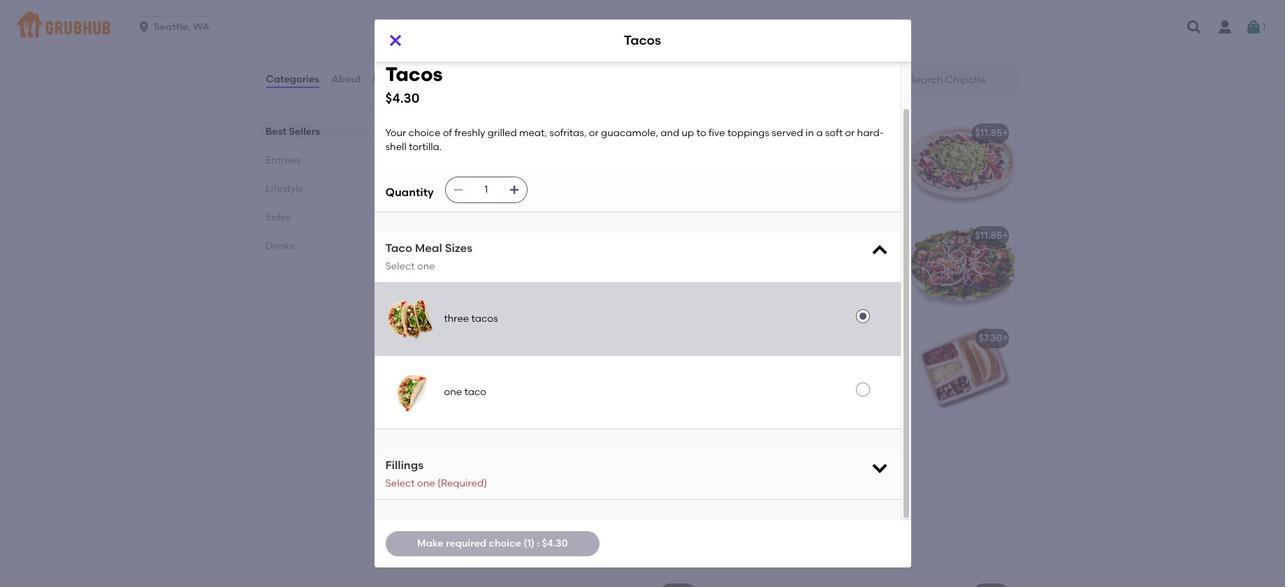 Task type: vqa. For each thing, say whether or not it's contained in the screenshot.
"three" in Cheese In A Flour Tortilla With Your Choice Of Meat, Sofritas Or Fajita Veggies And Three Included Sides.
yes



Task type: describe. For each thing, give the bounding box(es) containing it.
grilled for your choice of freshly grilled meat, sofritas, or guacamole, and up to five toppings served in a soft or hard-shell tortilla.
[[510, 356, 539, 367]]

sides.
[[539, 278, 565, 290]]

kid's quesadilla image
[[597, 427, 702, 518]]

drinks
[[265, 240, 294, 252]]

choice for your choice of meat, guacamole or queso, and two toppings to go with a pair of crispy corn or soft flour tortillas.includes fruit or kid's chips and organic juice or milk.
[[744, 353, 776, 365]]

$12.55
[[661, 230, 690, 242]]

veggies
[[408, 278, 444, 290]]

sofritas, for your choice of freshly grilled meat, sofritas, or guacamole, and up to five toppings served in a soft or hard-shell tortilla.
[[408, 370, 445, 382]]

organic inside your choice of meat, guacamole or queso, and two toppings to go with a pair of crispy corn or soft flour tortillas.includes fruit or kid's chips and organic juice or milk.
[[742, 410, 779, 421]]

one inside fillings select one (required)
[[417, 478, 435, 490]]

one inside taco meal sizes select one
[[417, 261, 435, 273]]

juice inside the with a side of rice and beans. includes fruit or kid's chips and organic juice or milk.
[[447, 484, 469, 496]]

three inside button
[[444, 313, 469, 325]]

choice inside the "cheese in a flour tortilla with your choice of meat, sofritas or fajita veggies and three included sides."
[[408, 264, 440, 276]]

toppings for your choice of freshly grilled meat, sofritas, or guacamole, and up to five toppings served in a soft or hard- shell tortilla.
[[728, 127, 770, 139]]

svg image right input item quantity number field
[[509, 185, 520, 196]]

a inside the "cheese in a flour tortilla with your choice of meat, sofritas or fajita veggies and three included sides."
[[457, 250, 463, 262]]

meat, inside the "cheese in a flour tortilla with your choice of meat, sofritas or fajita veggies and three included sides."
[[454, 264, 482, 276]]

of inside the with a side of rice and beans. includes fruit or kid's chips and organic juice or milk.
[[463, 456, 472, 467]]

a inside your choice of freshly grilled meat, sofritas, or guacamole, and up to five toppings served in a soft or hard-shell tortilla.
[[516, 384, 522, 396]]

cheese in a flour tortilla with your choice of meat, sofritas or fajita veggies and three included sides.
[[408, 250, 568, 290]]

svg image left 1 button
[[1186, 19, 1203, 36]]

reviews
[[373, 73, 412, 85]]

with left rice,
[[721, 178, 741, 190]]

$7.30
[[979, 333, 1003, 345]]

up for your choice of freshly grilled meat, sofritas, or guacamole, and up to five toppings served in a soft or hard-shell tortilla.
[[540, 370, 553, 382]]

five for your choice of freshly grilled meat, sofritas, or guacamole, and up to five toppings served in a soft or hard-shell tortilla.
[[408, 384, 424, 396]]

chips & queso blanco
[[410, 8, 517, 19]]

sides
[[265, 212, 290, 224]]

salad
[[721, 230, 749, 242]]

guacamole, for your choice of freshly grilled meat, sofritas, or guacamole, and up to five toppings served in a soft or hard- shell tortilla.
[[601, 127, 659, 139]]

to for your choice of freshly grilled meat, sofritas, or guacamole, and up to five toppings served in a soft or hard- shell tortilla.
[[697, 127, 707, 139]]

queso,
[[721, 367, 753, 379]]

chips
[[410, 8, 438, 19]]

in inside your choice of freshly grilled meat, sofritas, or guacamole, and up to five toppings served in a soft or hard- shell tortilla.
[[806, 127, 814, 139]]

organic inside the with a side of rice and beans. includes fruit or kid's chips and organic juice or milk.
[[408, 484, 445, 496]]

meat, inside your choice of freshly grilled meat, sofritas, or guacamole, and up to five toppings served in a soft or hard-shell tortilla.
[[542, 356, 570, 367]]

of inside the "cheese in a flour tortilla with your choice of meat, sofritas or fajita veggies and three included sides."
[[442, 264, 452, 276]]

tacos
[[472, 313, 498, 325]]

svg image inside 1 button
[[1246, 19, 1263, 36]]

cream
[[782, 207, 813, 219]]

with
[[408, 456, 430, 467]]

1 horizontal spatial $4.30
[[542, 538, 568, 550]]

:
[[537, 538, 540, 550]]

best seller
[[416, 319, 459, 329]]

included
[[495, 278, 536, 290]]

five for your choice of freshly grilled meat, sofritas, or guacamole, and up to five toppings served in a soft or hard- shell tortilla.
[[709, 127, 725, 139]]

sofritas, for your choice of freshly grilled meat, sofritas, or guacamole, and up to five toppings served in a soft or hard- shell tortilla.
[[550, 127, 587, 139]]

with inside your choice of meat, guacamole or queso, and two toppings to go with a pair of crispy corn or soft flour tortillas.includes fruit or kid's chips and organic juice or milk.
[[867, 367, 887, 379]]

$7.30 +
[[979, 333, 1009, 345]]

one taco button
[[374, 357, 901, 429]]

rice,
[[743, 178, 764, 190]]

$11.85 + for $12.55 +
[[976, 230, 1009, 242]]

wa
[[193, 21, 210, 33]]

+ for your choice of meat, guacamole or queso, and two toppings to go with a pair of crispy corn or soft flour tortillas.includes fruit or kid's chips and organic juice or milk.
[[1003, 333, 1009, 345]]

go
[[852, 367, 865, 379]]

soft for your choice of freshly grilled meat, sofritas, or guacamole, and up to five toppings served in a soft or hard-shell tortilla.
[[524, 384, 542, 396]]

+ for your choice of freshly grilled meat or sofritas served in a delicious bowl with rice, beans, or fajita veggies, and topped with guac, salsa, queso blanco, sour cream or cheese.
[[1003, 127, 1009, 139]]

chips inside your choice of meat, guacamole or queso, and two toppings to go with a pair of crispy corn or soft flour tortillas.includes fruit or kid's chips and organic juice or milk.
[[858, 395, 884, 407]]

seattle,
[[154, 21, 191, 33]]

select inside taco meal sizes select one
[[386, 261, 415, 273]]

topped
[[742, 193, 777, 205]]

your choice of freshly grilled meat, sofritas, or guacamole, and up to five toppings served in a soft or hard- shell tortilla.
[[386, 127, 884, 153]]

includes
[[408, 470, 448, 482]]

hard- for your choice of freshly grilled meat, sofritas, or guacamole, and up to five toppings served in a soft or hard-shell tortilla.
[[408, 398, 435, 410]]

meat, inside your choice of freshly grilled meat, sofritas, or guacamole, and up to five toppings served in a soft or hard- shell tortilla.
[[519, 127, 547, 139]]

soft inside your choice of meat, guacamole or queso, and two toppings to go with a pair of crispy corn or soft flour tortillas.includes fruit or kid's chips and organic juice or milk.
[[820, 381, 838, 393]]

beans,
[[766, 178, 798, 190]]

categories button
[[265, 55, 320, 105]]

kid's build your own image
[[910, 324, 1015, 415]]

with up cream
[[780, 193, 799, 205]]

reviews button
[[372, 55, 413, 105]]

make required choice (1) : $4.30
[[417, 538, 568, 550]]

flour
[[840, 381, 862, 393]]

corn
[[784, 381, 806, 393]]

and inside the "cheese in a flour tortilla with your choice of meat, sofritas or fajita veggies and three included sides."
[[447, 278, 466, 290]]

sizes
[[445, 242, 473, 256]]

a inside the with a side of rice and beans. includes fruit or kid's chips and organic juice or milk.
[[432, 456, 439, 467]]

one inside button
[[444, 387, 462, 399]]

1
[[1263, 21, 1266, 33]]

choice for your choice of freshly grilled meat, sofritas, or guacamole, and up to five toppings served in a soft or hard-shell tortilla.
[[431, 356, 463, 367]]

served for your choice of freshly grilled meat, sofritas, or guacamole, and up to five toppings served in a soft or hard- shell tortilla.
[[772, 127, 804, 139]]

salsa,
[[831, 193, 858, 205]]

tacos button
[[775, 0, 1015, 53]]

and inside your choice of freshly grilled meat, sofritas, or guacamole, and up to five toppings served in a soft or hard-shell tortilla.
[[519, 370, 538, 382]]

seller
[[436, 319, 459, 329]]

burrito bowl image
[[910, 118, 1015, 209]]

seattle, wa button
[[128, 16, 224, 38]]

quantity
[[386, 186, 434, 199]]

sellers
[[289, 126, 320, 138]]

side
[[441, 456, 460, 467]]

queso
[[450, 8, 481, 19]]

choice for your choice of freshly grilled meat, sofritas, or guacamole, and up to five toppings served in a soft or hard- shell tortilla.
[[409, 127, 441, 139]]

of inside your choice of freshly grilled meat, sofritas, or guacamole, and up to five toppings served in a soft or hard-shell tortilla.
[[465, 356, 475, 367]]

taco
[[386, 242, 413, 256]]

served for your choice of freshly grilled meat, sofritas, or guacamole, and up to five toppings served in a soft or hard-shell tortilla.
[[471, 384, 503, 396]]

cheese
[[408, 250, 444, 262]]

bowl
[[756, 130, 779, 142]]

svg image inside seattle, wa button
[[137, 20, 151, 34]]

beans.
[[516, 456, 547, 467]]

about button
[[331, 55, 362, 105]]

best sellers
[[265, 126, 320, 138]]

one taco
[[444, 387, 487, 399]]

best for best sellers
[[265, 126, 286, 138]]

in inside the "cheese in a flour tortilla with your choice of meat, sofritas or fajita veggies and three included sides."
[[446, 250, 455, 262]]

pair
[[721, 381, 740, 393]]

and inside your choice of freshly grilled meat or sofritas served in a delicious bowl with rice, beans, or fajita veggies, and topped with guac, salsa, queso blanco, sour cream or cheese.
[[721, 193, 740, 205]]

0 vertical spatial entrees
[[397, 86, 452, 103]]

fillings select one (required)
[[386, 460, 487, 490]]

select inside fillings select one (required)
[[386, 478, 415, 490]]

your
[[548, 250, 568, 262]]

blanco,
[[721, 207, 757, 219]]

fruit inside your choice of meat, guacamole or queso, and two toppings to go with a pair of crispy corn or soft flour tortillas.includes fruit or kid's chips and organic juice or milk.
[[802, 395, 821, 407]]

crispy
[[754, 381, 782, 393]]

a inside your choice of meat, guacamole or queso, and two toppings to go with a pair of crispy corn or soft flour tortillas.includes fruit or kid's chips and organic juice or milk.
[[889, 367, 896, 379]]

about
[[331, 73, 361, 85]]

bowl
[[856, 164, 878, 176]]

shell for your choice of freshly grilled meat, sofritas, or guacamole, and up to five toppings served in a soft or hard-shell tortilla.
[[435, 398, 456, 410]]

freshly for your choice of freshly grilled meat, sofritas, or guacamole, and up to five toppings served in a soft or hard-shell tortilla.
[[477, 356, 508, 367]]

of inside your choice of freshly grilled meat, sofritas, or guacamole, and up to five toppings served in a soft or hard- shell tortilla.
[[443, 127, 452, 139]]

fillings
[[386, 460, 424, 473]]

fajita inside the "cheese in a flour tortilla with your choice of meat, sofritas or fajita veggies and three included sides."
[[533, 264, 558, 276]]

shell for your choice of freshly grilled meat, sofritas, or guacamole, and up to five toppings served in a soft or hard- shell tortilla.
[[386, 141, 407, 153]]

choice left (1)
[[489, 538, 521, 550]]

taco
[[465, 387, 487, 399]]

required
[[446, 538, 487, 550]]

rice
[[474, 456, 492, 467]]

three tacos image
[[388, 297, 433, 342]]

in inside your choice of freshly grilled meat, sofritas, or guacamole, and up to five toppings served in a soft or hard-shell tortilla.
[[505, 384, 513, 396]]

grilled for your choice of freshly grilled meat or sofritas served in a delicious bowl with rice, beans, or fajita veggies, and topped with guac, salsa, queso blanco, sour cream or cheese.
[[823, 150, 853, 162]]

guacamole
[[821, 353, 875, 365]]

burrito bowl
[[721, 130, 779, 142]]

chips & queso blanco button
[[400, 0, 764, 53]]

wholesome bowl image
[[910, 579, 1015, 588]]

$11.85 for $12.55 +
[[976, 230, 1003, 242]]

with a side of rice and beans. includes fruit or kid's chips and organic juice or milk.
[[408, 456, 553, 496]]

tortilla. for your choice of freshly grilled meat, sofritas, or guacamole, and up to five toppings served in a soft or hard-shell tortilla.
[[458, 398, 491, 410]]

guac,
[[802, 193, 829, 205]]

one taco image
[[388, 371, 433, 415]]



Task type: locate. For each thing, give the bounding box(es) containing it.
to for your choice of freshly grilled meat, sofritas, or guacamole, and up to five toppings served in a soft or hard-shell tortilla.
[[555, 370, 565, 382]]

select down the fillings
[[386, 478, 415, 490]]

0 vertical spatial select
[[386, 261, 415, 273]]

three tacos
[[444, 313, 498, 325]]

shell left taco
[[435, 398, 456, 410]]

five inside your choice of freshly grilled meat, sofritas, or guacamole, and up to five toppings served in a soft or hard-shell tortilla.
[[408, 384, 424, 396]]

your for your choice of freshly grilled meat, sofritas, or guacamole, and up to five toppings served in a soft or hard-shell tortilla.
[[408, 356, 429, 367]]

sour
[[759, 207, 779, 219]]

hard- up 'meat' on the right of page
[[858, 127, 884, 139]]

0 horizontal spatial sofritas
[[484, 264, 519, 276]]

2 vertical spatial grilled
[[510, 356, 539, 367]]

+
[[690, 127, 696, 139], [1003, 127, 1009, 139], [690, 230, 696, 242], [1003, 230, 1009, 242], [1003, 333, 1009, 345]]

&
[[440, 8, 448, 19]]

fajita inside your choice of freshly grilled meat or sofritas served in a delicious bowl with rice, beans, or fajita veggies, and topped with guac, salsa, queso blanco, sour cream or cheese.
[[812, 178, 837, 190]]

1 vertical spatial fajita
[[533, 264, 558, 276]]

best
[[265, 126, 286, 138], [416, 319, 434, 329]]

$11.85 + for $11.85 +
[[976, 127, 1009, 139]]

choice inside your choice of freshly grilled meat, sofritas, or guacamole, and up to five toppings served in a soft or hard- shell tortilla.
[[409, 127, 441, 139]]

kid's down rice
[[483, 470, 504, 482]]

0 vertical spatial three
[[468, 278, 493, 290]]

toppings up rice,
[[728, 127, 770, 139]]

cheese.
[[827, 207, 864, 219]]

(1)
[[524, 538, 535, 550]]

three down 'flour'
[[468, 278, 493, 290]]

$11.85
[[662, 127, 690, 139], [976, 127, 1003, 139], [976, 230, 1003, 242]]

chips
[[858, 395, 884, 407], [506, 470, 532, 482]]

0 horizontal spatial five
[[408, 384, 424, 396]]

your for your choice of freshly grilled meat or sofritas served in a delicious bowl with rice, beans, or fajita veggies, and topped with guac, salsa, queso blanco, sour cream or cheese.
[[721, 150, 742, 162]]

kid's inside your choice of meat, guacamole or queso, and two toppings to go with a pair of crispy corn or soft flour tortillas.includes fruit or kid's chips and organic juice or milk.
[[835, 395, 856, 407]]

tortilla. inside your choice of freshly grilled meat, sofritas, or guacamole, and up to five toppings served in a soft or hard- shell tortilla.
[[409, 141, 442, 153]]

grilled
[[488, 127, 517, 139], [823, 150, 853, 162], [510, 356, 539, 367]]

a right taco
[[516, 384, 522, 396]]

in right meal
[[446, 250, 455, 262]]

toppings inside your choice of freshly grilled meat, sofritas, or guacamole, and up to five toppings served in a soft or hard-shell tortilla.
[[427, 384, 469, 396]]

or
[[589, 127, 599, 139], [845, 127, 855, 139], [883, 150, 893, 162], [800, 178, 810, 190], [815, 207, 825, 219], [521, 264, 531, 276], [878, 353, 887, 365], [447, 370, 457, 382], [808, 381, 818, 393], [545, 384, 554, 396], [823, 395, 833, 407], [806, 410, 816, 421], [471, 470, 481, 482], [472, 484, 481, 496]]

0 horizontal spatial chips
[[506, 470, 532, 482]]

(required)
[[438, 478, 487, 490]]

1 horizontal spatial fruit
[[802, 395, 821, 407]]

0 vertical spatial kid's
[[835, 395, 856, 407]]

up for your choice of freshly grilled meat, sofritas, or guacamole, and up to five toppings served in a soft or hard- shell tortilla.
[[682, 127, 694, 139]]

your inside your choice of freshly grilled meat, sofritas, or guacamole, and up to five toppings served in a soft or hard- shell tortilla.
[[386, 127, 406, 139]]

2 vertical spatial served
[[471, 384, 503, 396]]

0 vertical spatial chips
[[858, 395, 884, 407]]

sofritas inside your choice of freshly grilled meat or sofritas served in a delicious bowl with rice, beans, or fajita veggies, and topped with guac, salsa, queso blanco, sour cream or cheese.
[[721, 164, 756, 176]]

guacamole, inside your choice of freshly grilled meat, sofritas, or guacamole, and up to five toppings served in a soft or hard- shell tortilla.
[[601, 127, 659, 139]]

tortilla. inside your choice of freshly grilled meat, sofritas, or guacamole, and up to five toppings served in a soft or hard-shell tortilla.
[[458, 398, 491, 410]]

sofritas, inside your choice of freshly grilled meat, sofritas, or guacamole, and up to five toppings served in a soft or hard-shell tortilla.
[[408, 370, 445, 382]]

a right go
[[889, 367, 896, 379]]

grilled for your choice of freshly grilled meat, sofritas, or guacamole, and up to five toppings served in a soft or hard- shell tortilla.
[[488, 127, 517, 139]]

1 vertical spatial one
[[444, 387, 462, 399]]

entrees down best sellers
[[265, 155, 301, 166]]

select down taco
[[386, 261, 415, 273]]

burrito for burrito
[[408, 127, 441, 139]]

to inside your choice of meat, guacamole or queso, and two toppings to go with a pair of crispy corn or soft flour tortillas.includes fruit or kid's chips and organic juice or milk.
[[840, 367, 850, 379]]

with a side of rice and beans. includes fruit or kid's chips and organic juice or milk. button
[[400, 427, 702, 518]]

one down with
[[417, 478, 435, 490]]

balanced macros bowl image
[[597, 579, 702, 588]]

a up "delicious" in the top of the page
[[817, 127, 823, 139]]

1 horizontal spatial toppings
[[728, 127, 770, 139]]

fruit inside the with a side of rice and beans. includes fruit or kid's chips and organic juice or milk.
[[450, 470, 469, 482]]

1 vertical spatial sofritas
[[484, 264, 519, 276]]

three left tacos at bottom
[[444, 313, 469, 325]]

entrees
[[397, 86, 452, 103], [265, 155, 301, 166]]

tortillas.includes
[[721, 395, 800, 407]]

choice inside your choice of freshly grilled meat, sofritas, or guacamole, and up to five toppings served in a soft or hard-shell tortilla.
[[431, 356, 463, 367]]

five inside your choice of freshly grilled meat, sofritas, or guacamole, and up to five toppings served in a soft or hard- shell tortilla.
[[709, 127, 725, 139]]

grilled inside your choice of freshly grilled meat or sofritas served in a delicious bowl with rice, beans, or fajita veggies, and topped with guac, salsa, queso blanco, sour cream or cheese.
[[823, 150, 853, 162]]

seattle, wa
[[154, 21, 210, 33]]

1 horizontal spatial shell
[[435, 398, 456, 410]]

0 vertical spatial tortilla.
[[409, 141, 442, 153]]

freshly
[[455, 127, 485, 139], [790, 150, 821, 162], [477, 356, 508, 367]]

0 vertical spatial served
[[772, 127, 804, 139]]

a left "delicious" in the top of the page
[[803, 164, 809, 176]]

0 horizontal spatial best
[[265, 126, 286, 138]]

your up queso, at the right
[[721, 353, 742, 365]]

tacos $4.30
[[386, 62, 443, 106]]

0 horizontal spatial sofritas,
[[408, 370, 445, 382]]

0 horizontal spatial fajita
[[533, 264, 558, 276]]

flour
[[466, 250, 489, 262]]

$4.30 inside tacos $4.30
[[386, 90, 420, 106]]

1 vertical spatial toppings
[[796, 367, 838, 379]]

0 horizontal spatial shell
[[386, 141, 407, 153]]

milk. down guacamole
[[818, 410, 840, 421]]

1 vertical spatial $4.30
[[542, 538, 568, 550]]

2 horizontal spatial to
[[840, 367, 850, 379]]

one up veggies on the top left
[[417, 261, 435, 273]]

served inside your choice of freshly grilled meat, sofritas, or guacamole, and up to five toppings served in a soft or hard-shell tortilla.
[[471, 384, 503, 396]]

to inside your choice of freshly grilled meat, sofritas, or guacamole, and up to five toppings served in a soft or hard-shell tortilla.
[[555, 370, 565, 382]]

chips down beans.
[[506, 470, 532, 482]]

svg image
[[1186, 19, 1203, 36], [137, 20, 151, 34], [387, 32, 404, 49], [509, 185, 520, 196]]

two
[[776, 367, 794, 379]]

organic down tortillas.includes at bottom
[[742, 410, 779, 421]]

burrito left bowl
[[721, 130, 754, 142]]

0 horizontal spatial juice
[[447, 484, 469, 496]]

choice up one taco
[[431, 356, 463, 367]]

1 vertical spatial lifestyle
[[397, 546, 459, 564]]

your inside your choice of freshly grilled meat, sofritas, or guacamole, and up to five toppings served in a soft or hard-shell tortilla.
[[408, 356, 429, 367]]

0 vertical spatial hard-
[[858, 127, 884, 139]]

or inside the "cheese in a flour tortilla with your choice of meat, sofritas or fajita veggies and three included sides."
[[521, 264, 531, 276]]

search icon image
[[888, 71, 904, 88]]

1 horizontal spatial best
[[416, 319, 434, 329]]

1 vertical spatial kid's
[[483, 470, 504, 482]]

to inside your choice of freshly grilled meat, sofritas, or guacamole, and up to five toppings served in a soft or hard- shell tortilla.
[[697, 127, 707, 139]]

svg image left seattle,
[[137, 20, 151, 34]]

2 vertical spatial toppings
[[427, 384, 469, 396]]

to
[[697, 127, 707, 139], [840, 367, 850, 379], [555, 370, 565, 382]]

make
[[417, 538, 444, 550]]

tortilla. for your choice of freshly grilled meat, sofritas, or guacamole, and up to five toppings served in a soft or hard- shell tortilla.
[[409, 141, 442, 153]]

sofritas down tortilla
[[484, 264, 519, 276]]

toppings inside your choice of freshly grilled meat, sofritas, or guacamole, and up to five toppings served in a soft or hard- shell tortilla.
[[728, 127, 770, 139]]

choice inside your choice of meat, guacamole or queso, and two toppings to go with a pair of crispy corn or soft flour tortillas.includes fruit or kid's chips and organic juice or milk.
[[744, 353, 776, 365]]

1 horizontal spatial fajita
[[812, 178, 837, 190]]

three
[[468, 278, 493, 290], [444, 313, 469, 325]]

1 horizontal spatial milk.
[[818, 410, 840, 421]]

0 vertical spatial lifestyle
[[265, 183, 304, 195]]

2 select from the top
[[386, 478, 415, 490]]

0 horizontal spatial up
[[540, 370, 553, 382]]

tacos image
[[597, 324, 702, 415]]

your choice of freshly grilled meat, sofritas, or guacamole, and up to five toppings served in a soft or hard-shell tortilla.
[[408, 356, 570, 410]]

1 vertical spatial up
[[540, 370, 553, 382]]

2 vertical spatial one
[[417, 478, 435, 490]]

fajita
[[812, 178, 837, 190], [533, 264, 558, 276]]

kid's down flour
[[835, 395, 856, 407]]

1 horizontal spatial sofritas
[[721, 164, 756, 176]]

1 vertical spatial best
[[416, 319, 434, 329]]

chips down flour
[[858, 395, 884, 407]]

freshly for your choice of freshly grilled meat or sofritas served in a delicious bowl with rice, beans, or fajita veggies, and topped with guac, salsa, queso blanco, sour cream or cheese.
[[790, 150, 821, 162]]

1 vertical spatial freshly
[[790, 150, 821, 162]]

in inside your choice of freshly grilled meat or sofritas served in a delicious bowl with rice, beans, or fajita veggies, and topped with guac, salsa, queso blanco, sour cream or cheese.
[[792, 164, 800, 176]]

meat
[[855, 150, 880, 162]]

choice down bowl
[[744, 150, 776, 162]]

choice up queso, at the right
[[744, 353, 776, 365]]

freshly up "delicious" in the top of the page
[[790, 150, 821, 162]]

0 horizontal spatial fruit
[[450, 470, 469, 482]]

your choice of freshly grilled meat or sofritas served in a delicious bowl with rice, beans, or fajita veggies, and topped with guac, salsa, queso blanco, sour cream or cheese.
[[721, 150, 893, 219]]

freshly inside your choice of freshly grilled meat, sofritas, or guacamole, and up to five toppings served in a soft or hard- shell tortilla.
[[455, 127, 485, 139]]

a left 'flour'
[[457, 250, 463, 262]]

0 vertical spatial guacamole,
[[601, 127, 659, 139]]

0 horizontal spatial hard-
[[408, 398, 435, 410]]

fruit down the corn
[[802, 395, 821, 407]]

1 vertical spatial juice
[[447, 484, 469, 496]]

$11.85 +
[[662, 127, 696, 139], [976, 127, 1009, 139], [976, 230, 1009, 242]]

1 horizontal spatial burrito
[[721, 130, 754, 142]]

salad image
[[910, 221, 1015, 312]]

toppings up the corn
[[796, 367, 838, 379]]

soft inside your choice of freshly grilled meat, sofritas, or guacamole, and up to five toppings served in a soft or hard- shell tortilla.
[[825, 127, 843, 139]]

Input item quantity number field
[[471, 178, 502, 203]]

$11.85 for $11.85 +
[[976, 127, 1003, 139]]

choice down cheese
[[408, 264, 440, 276]]

best left 'sellers'
[[265, 126, 286, 138]]

hard- for your choice of freshly grilled meat, sofritas, or guacamole, and up to five toppings served in a soft or hard- shell tortilla.
[[858, 127, 884, 139]]

tacos
[[786, 8, 814, 19], [624, 32, 661, 49], [386, 62, 443, 86], [408, 336, 436, 348]]

served inside your choice of freshly grilled meat, sofritas, or guacamole, and up to five toppings served in a soft or hard- shell tortilla.
[[772, 127, 804, 139]]

with right go
[[867, 367, 887, 379]]

three tacos button
[[374, 283, 901, 356]]

1 horizontal spatial five
[[709, 127, 725, 139]]

1 vertical spatial milk.
[[484, 484, 505, 496]]

tacos inside button
[[786, 8, 814, 19]]

freshly up input item quantity number field
[[455, 127, 485, 139]]

1 vertical spatial select
[[386, 478, 415, 490]]

delicious
[[811, 164, 853, 176]]

tortilla. up quantity
[[409, 141, 442, 153]]

up inside your choice of freshly grilled meat, sofritas, or guacamole, and up to five toppings served in a soft or hard-shell tortilla.
[[540, 370, 553, 382]]

0 horizontal spatial guacamole,
[[460, 370, 517, 382]]

milk. inside your choice of meat, guacamole or queso, and two toppings to go with a pair of crispy corn or soft flour tortillas.includes fruit or kid's chips and organic juice or milk.
[[818, 410, 840, 421]]

shell inside your choice of freshly grilled meat, sofritas, or guacamole, and up to five toppings served in a soft or hard-shell tortilla.
[[435, 398, 456, 410]]

chips inside the with a side of rice and beans. includes fruit or kid's chips and organic juice or milk.
[[506, 470, 532, 482]]

five
[[709, 127, 725, 139], [408, 384, 424, 396]]

0 vertical spatial milk.
[[818, 410, 840, 421]]

your up one taco image
[[408, 356, 429, 367]]

$4.30
[[386, 90, 420, 106], [542, 538, 568, 550]]

grilled inside your choice of freshly grilled meat, sofritas, or guacamole, and up to five toppings served in a soft or hard-shell tortilla.
[[510, 356, 539, 367]]

main navigation navigation
[[0, 0, 1286, 55]]

0 horizontal spatial entrees
[[265, 155, 301, 166]]

best for best seller
[[416, 319, 434, 329]]

0 horizontal spatial burrito
[[408, 127, 441, 139]]

1 vertical spatial grilled
[[823, 150, 853, 162]]

toppings
[[728, 127, 770, 139], [796, 367, 838, 379], [427, 384, 469, 396]]

freshly up taco
[[477, 356, 508, 367]]

select
[[386, 261, 415, 273], [386, 478, 415, 490]]

1 horizontal spatial chips
[[858, 395, 884, 407]]

tortilla. up rice
[[458, 398, 491, 410]]

1 vertical spatial entrees
[[265, 155, 301, 166]]

guacamole, for your choice of freshly grilled meat, sofritas, or guacamole, and up to five toppings served in a soft or hard-shell tortilla.
[[460, 370, 517, 382]]

1 vertical spatial tortilla.
[[458, 398, 491, 410]]

up inside your choice of freshly grilled meat, sofritas, or guacamole, and up to five toppings served in a soft or hard- shell tortilla.
[[682, 127, 694, 139]]

burrito image
[[597, 118, 702, 209]]

three inside the "cheese in a flour tortilla with your choice of meat, sofritas or fajita veggies and three included sides."
[[468, 278, 493, 290]]

1 horizontal spatial organic
[[742, 410, 779, 421]]

freshly inside your choice of freshly grilled meat, sofritas, or guacamole, and up to five toppings served in a soft or hard-shell tortilla.
[[477, 356, 508, 367]]

soft inside your choice of freshly grilled meat, sofritas, or guacamole, and up to five toppings served in a soft or hard-shell tortilla.
[[524, 384, 542, 396]]

and inside your choice of freshly grilled meat, sofritas, or guacamole, and up to five toppings served in a soft or hard- shell tortilla.
[[661, 127, 680, 139]]

1 horizontal spatial up
[[682, 127, 694, 139]]

2 horizontal spatial toppings
[[796, 367, 838, 379]]

quesadilla
[[408, 230, 460, 242]]

0 vertical spatial fajita
[[812, 178, 837, 190]]

0 horizontal spatial organic
[[408, 484, 445, 496]]

burrito down tacos $4.30
[[408, 127, 441, 139]]

soft for your choice of freshly grilled meat, sofritas, or guacamole, and up to five toppings served in a soft or hard- shell tortilla.
[[825, 127, 843, 139]]

svg image
[[1246, 19, 1263, 36], [453, 185, 464, 196], [870, 242, 890, 261], [870, 459, 890, 478]]

1 vertical spatial chips
[[506, 470, 532, 482]]

1 horizontal spatial guacamole,
[[601, 127, 659, 139]]

0 vertical spatial fruit
[[802, 395, 821, 407]]

0 horizontal spatial $4.30
[[386, 90, 420, 106]]

hard- left one taco
[[408, 398, 435, 410]]

categories
[[266, 73, 320, 85]]

toppings down seller
[[427, 384, 469, 396]]

0 vertical spatial toppings
[[728, 127, 770, 139]]

your for your choice of meat, guacamole or queso, and two toppings to go with a pair of crispy corn or soft flour tortillas.includes fruit or kid's chips and organic juice or milk.
[[721, 353, 742, 365]]

fajita up sides.
[[533, 264, 558, 276]]

Search Chipotle search field
[[908, 73, 1015, 87]]

your down tacos $4.30
[[386, 127, 406, 139]]

milk. inside the with a side of rice and beans. includes fruit or kid's chips and organic juice or milk.
[[484, 484, 505, 496]]

shell up quantity
[[386, 141, 407, 153]]

sofritas up rice,
[[721, 164, 756, 176]]

in up beans,
[[792, 164, 800, 176]]

0 vertical spatial up
[[682, 127, 694, 139]]

0 vertical spatial sofritas
[[721, 164, 756, 176]]

+ for cheese in a flour tortilla with your choice of meat, sofritas or fajita veggies and three included sides.
[[690, 230, 696, 242]]

burrito for burrito bowl
[[721, 130, 754, 142]]

in right taco
[[505, 384, 513, 396]]

best left seller
[[416, 319, 434, 329]]

1 select from the top
[[386, 261, 415, 273]]

$12.55 +
[[661, 230, 696, 242]]

soft up "delicious" in the top of the page
[[825, 127, 843, 139]]

choice inside your choice of freshly grilled meat or sofritas served in a delicious bowl with rice, beans, or fajita veggies, and topped with guac, salsa, queso blanco, sour cream or cheese.
[[744, 150, 776, 162]]

juice
[[781, 410, 804, 421], [447, 484, 469, 496]]

quesadilla image
[[597, 221, 702, 312]]

0 horizontal spatial milk.
[[484, 484, 505, 496]]

hard- inside your choice of freshly grilled meat, sofritas, or guacamole, and up to five toppings served in a soft or hard- shell tortilla.
[[858, 127, 884, 139]]

1 vertical spatial hard-
[[408, 398, 435, 410]]

five left one taco
[[408, 384, 424, 396]]

1 vertical spatial organic
[[408, 484, 445, 496]]

svg image up reviews
[[387, 32, 404, 49]]

meal
[[415, 242, 442, 256]]

0 vertical spatial juice
[[781, 410, 804, 421]]

1 vertical spatial shell
[[435, 398, 456, 410]]

your choice of meat, guacamole or queso, and two toppings to go with a pair of crispy corn or soft flour tortillas.includes fruit or kid's chips and organic juice or milk.
[[721, 353, 896, 421]]

fruit down side
[[450, 470, 469, 482]]

0 vertical spatial shell
[[386, 141, 407, 153]]

1 vertical spatial guacamole,
[[460, 370, 517, 382]]

five left bowl
[[709, 127, 725, 139]]

1 vertical spatial five
[[408, 384, 424, 396]]

your inside your choice of freshly grilled meat or sofritas served in a delicious bowl with rice, beans, or fajita veggies, and topped with guac, salsa, queso blanco, sour cream or cheese.
[[721, 150, 742, 162]]

1 horizontal spatial juice
[[781, 410, 804, 421]]

veggies,
[[839, 178, 878, 190]]

$4.30 down reviews
[[386, 90, 420, 106]]

toppings inside your choice of meat, guacamole or queso, and two toppings to go with a pair of crispy corn or soft flour tortillas.includes fruit or kid's chips and organic juice or milk.
[[796, 367, 838, 379]]

1 horizontal spatial sofritas,
[[550, 127, 587, 139]]

your for your choice of freshly grilled meat, sofritas, or guacamole, and up to five toppings served in a soft or hard- shell tortilla.
[[386, 127, 406, 139]]

milk. down rice
[[484, 484, 505, 496]]

0 vertical spatial organic
[[742, 410, 779, 421]]

0 vertical spatial best
[[265, 126, 286, 138]]

taco meal sizes select one
[[386, 242, 473, 273]]

1 horizontal spatial hard-
[[858, 127, 884, 139]]

0 vertical spatial $4.30
[[386, 90, 420, 106]]

meat,
[[519, 127, 547, 139], [454, 264, 482, 276], [790, 353, 818, 365], [542, 356, 570, 367]]

kid's inside the with a side of rice and beans. includes fruit or kid's chips and organic juice or milk.
[[483, 470, 504, 482]]

juice inside your choice of meat, guacamole or queso, and two toppings to go with a pair of crispy corn or soft flour tortillas.includes fruit or kid's chips and organic juice or milk.
[[781, 410, 804, 421]]

shell inside your choice of freshly grilled meat, sofritas, or guacamole, and up to five toppings served in a soft or hard- shell tortilla.
[[386, 141, 407, 153]]

a inside your choice of freshly grilled meat or sofritas served in a delicious bowl with rice, beans, or fajita veggies, and topped with guac, salsa, queso blanco, sour cream or cheese.
[[803, 164, 809, 176]]

with inside the "cheese in a flour tortilla with your choice of meat, sofritas or fajita veggies and three included sides."
[[525, 250, 545, 262]]

hard- inside your choice of freshly grilled meat, sofritas, or guacamole, and up to five toppings served in a soft or hard-shell tortilla.
[[408, 398, 435, 410]]

blanco
[[483, 8, 517, 19]]

queso
[[861, 193, 890, 205]]

$4.30 right :
[[542, 538, 568, 550]]

choice for your choice of freshly grilled meat or sofritas served in a delicious bowl with rice, beans, or fajita veggies, and topped with guac, salsa, queso blanco, sour cream or cheese.
[[744, 150, 776, 162]]

1 horizontal spatial lifestyle
[[397, 546, 459, 564]]

toppings for your choice of freshly grilled meat, sofritas, or guacamole, and up to five toppings served in a soft or hard-shell tortilla.
[[427, 384, 469, 396]]

1 vertical spatial fruit
[[450, 470, 469, 482]]

tortilla.
[[409, 141, 442, 153], [458, 398, 491, 410]]

a inside your choice of freshly grilled meat, sofritas, or guacamole, and up to five toppings served in a soft or hard- shell tortilla.
[[817, 127, 823, 139]]

served
[[772, 127, 804, 139], [758, 164, 790, 176], [471, 384, 503, 396]]

with left your
[[525, 250, 545, 262]]

choice down tacos $4.30
[[409, 127, 441, 139]]

0 vertical spatial freshly
[[455, 127, 485, 139]]

served inside your choice of freshly grilled meat or sofritas served in a delicious bowl with rice, beans, or fajita veggies, and topped with guac, salsa, queso blanco, sour cream or cheese.
[[758, 164, 790, 176]]

1 button
[[1246, 15, 1266, 40]]

soft left flour
[[820, 381, 838, 393]]

1 vertical spatial sofritas,
[[408, 370, 445, 382]]

freshly inside your choice of freshly grilled meat or sofritas served in a delicious bowl with rice, beans, or fajita veggies, and topped with guac, salsa, queso blanco, sour cream or cheese.
[[790, 150, 821, 162]]

a left side
[[432, 456, 439, 467]]

1 horizontal spatial tortilla.
[[458, 398, 491, 410]]

0 vertical spatial one
[[417, 261, 435, 273]]

fajita down "delicious" in the top of the page
[[812, 178, 837, 190]]

0 horizontal spatial toppings
[[427, 384, 469, 396]]

your down burrito bowl
[[721, 150, 742, 162]]

guacamole, inside your choice of freshly grilled meat, sofritas, or guacamole, and up to five toppings served in a soft or hard-shell tortilla.
[[460, 370, 517, 382]]

one left taco
[[444, 387, 462, 399]]

freshly for your choice of freshly grilled meat, sofritas, or guacamole, and up to five toppings served in a soft or hard- shell tortilla.
[[455, 127, 485, 139]]

grilled inside your choice of freshly grilled meat, sofritas, or guacamole, and up to five toppings served in a soft or hard- shell tortilla.
[[488, 127, 517, 139]]

0 horizontal spatial lifestyle
[[265, 183, 304, 195]]

1 vertical spatial served
[[758, 164, 790, 176]]

organic down includes
[[408, 484, 445, 496]]

sofritas, inside your choice of freshly grilled meat, sofritas, or guacamole, and up to five toppings served in a soft or hard- shell tortilla.
[[550, 127, 587, 139]]

lifestyle
[[265, 183, 304, 195], [397, 546, 459, 564]]

meat, inside your choice of meat, guacamole or queso, and two toppings to go with a pair of crispy corn or soft flour tortillas.includes fruit or kid's chips and organic juice or milk.
[[790, 353, 818, 365]]

2 vertical spatial freshly
[[477, 356, 508, 367]]

soft right taco
[[524, 384, 542, 396]]

entrees down reviews
[[397, 86, 452, 103]]

guacamole,
[[601, 127, 659, 139], [460, 370, 517, 382]]

your inside your choice of meat, guacamole or queso, and two toppings to go with a pair of crispy corn or soft flour tortillas.includes fruit or kid's chips and organic juice or milk.
[[721, 353, 742, 365]]

your
[[386, 127, 406, 139], [721, 150, 742, 162], [721, 353, 742, 365], [408, 356, 429, 367]]

tortilla
[[491, 250, 523, 262]]

sofritas inside the "cheese in a flour tortilla with your choice of meat, sofritas or fajita veggies and three included sides."
[[484, 264, 519, 276]]

burrito
[[408, 127, 441, 139], [721, 130, 754, 142]]

1 vertical spatial three
[[444, 313, 469, 325]]

1 horizontal spatial entrees
[[397, 86, 452, 103]]

1 horizontal spatial to
[[697, 127, 707, 139]]

1 horizontal spatial kid's
[[835, 395, 856, 407]]

of inside your choice of freshly grilled meat or sofritas served in a delicious bowl with rice, beans, or fajita veggies, and topped with guac, salsa, queso blanco, sour cream or cheese.
[[779, 150, 788, 162]]

in right bowl
[[806, 127, 814, 139]]

juice down the corn
[[781, 410, 804, 421]]

0 vertical spatial five
[[709, 127, 725, 139]]

hard-
[[858, 127, 884, 139], [408, 398, 435, 410]]

0 horizontal spatial kid's
[[483, 470, 504, 482]]

juice down side
[[447, 484, 469, 496]]

0 vertical spatial sofritas,
[[550, 127, 587, 139]]

shell
[[386, 141, 407, 153], [435, 398, 456, 410]]

sofritas
[[721, 164, 756, 176], [484, 264, 519, 276]]



